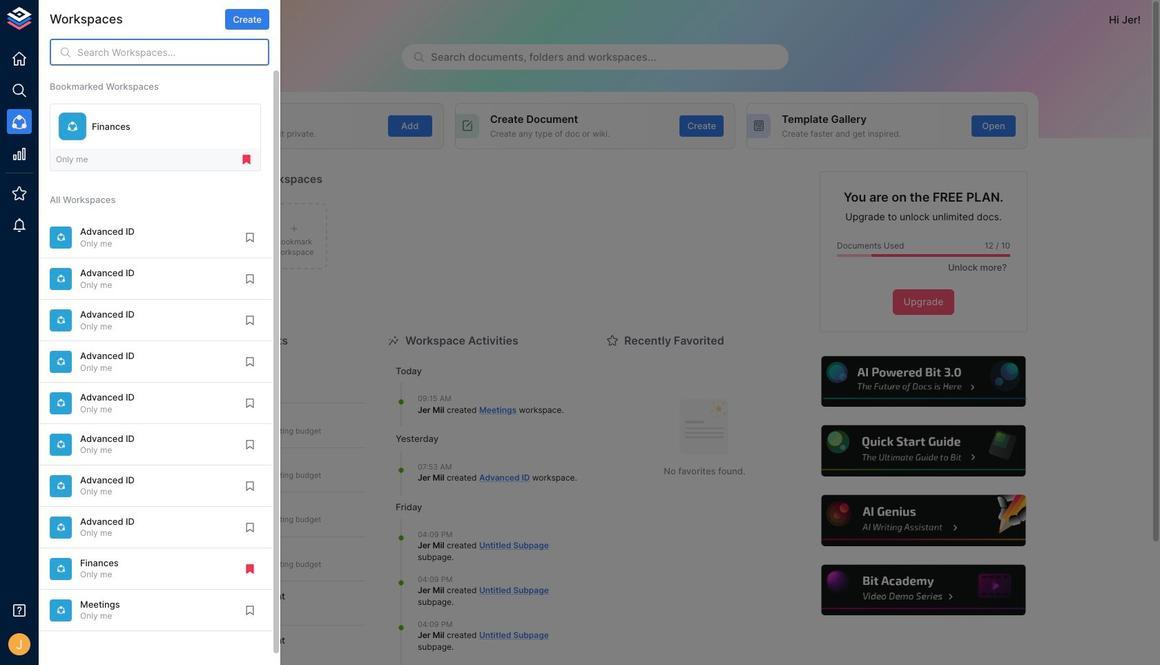 Task type: vqa. For each thing, say whether or not it's contained in the screenshot.
tooltip
no



Task type: locate. For each thing, give the bounding box(es) containing it.
2 bookmark image from the top
[[244, 356, 256, 368]]

bookmark image
[[244, 231, 256, 244], [244, 356, 256, 368], [244, 480, 256, 492], [244, 521, 256, 534]]

2 bookmark image from the top
[[244, 314, 256, 327]]

help image
[[820, 354, 1028, 409], [820, 424, 1028, 479], [820, 493, 1028, 548], [820, 563, 1028, 618]]

5 bookmark image from the top
[[244, 604, 256, 617]]

bookmark image
[[244, 273, 256, 285], [244, 314, 256, 327], [244, 397, 256, 409], [244, 438, 256, 451], [244, 604, 256, 617]]

3 help image from the top
[[820, 493, 1028, 548]]

Search Workspaces... text field
[[77, 39, 269, 66]]

4 bookmark image from the top
[[244, 438, 256, 451]]

1 bookmark image from the top
[[244, 231, 256, 244]]

4 bookmark image from the top
[[244, 521, 256, 534]]

remove bookmark image
[[240, 153, 253, 166], [244, 563, 256, 575]]

2 help image from the top
[[820, 424, 1028, 479]]

4 help image from the top
[[820, 563, 1028, 618]]

1 bookmark image from the top
[[244, 273, 256, 285]]



Task type: describe. For each thing, give the bounding box(es) containing it.
3 bookmark image from the top
[[244, 480, 256, 492]]

0 vertical spatial remove bookmark image
[[240, 153, 253, 166]]

3 bookmark image from the top
[[244, 397, 256, 409]]

1 help image from the top
[[820, 354, 1028, 409]]

1 vertical spatial remove bookmark image
[[244, 563, 256, 575]]



